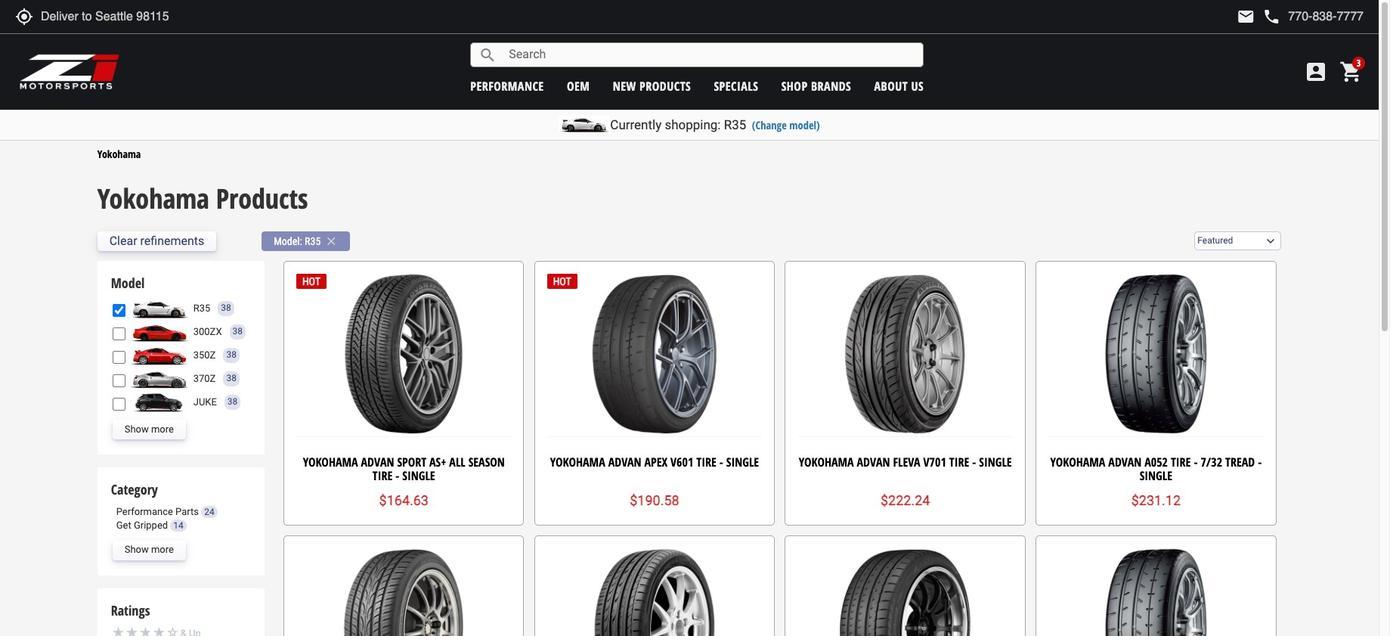 Task type: describe. For each thing, give the bounding box(es) containing it.
advan for a052
[[1109, 454, 1142, 470]]

38 for 300zx
[[233, 326, 243, 337]]

yokohama advan sport as+ all season tire - single
[[303, 454, 505, 484]]

new products
[[613, 78, 691, 94]]

currently
[[611, 117, 662, 132]]

juke
[[193, 396, 217, 407]]

mail phone
[[1238, 8, 1281, 26]]

mail link
[[1238, 8, 1256, 26]]

- right v601 on the left of page
[[720, 454, 724, 470]]

about us link
[[875, 78, 924, 94]]

nissan r35 gtr gt-r awd twin turbo 2009 2010 2011 2012 2013 2014 2015 2016 2017 2018 2019 2020 vr38dett z1 motorsports image
[[129, 299, 190, 318]]

account_box link
[[1301, 60, 1333, 84]]

show more button for model
[[112, 420, 186, 439]]

season
[[469, 454, 505, 470]]

phone link
[[1263, 8, 1364, 26]]

gripped
[[134, 520, 168, 531]]

tire right v601 on the left of page
[[697, 454, 717, 470]]

shopping_cart link
[[1336, 60, 1364, 84]]

phone
[[1263, 8, 1281, 26]]

tire inside yokohama advan sport as+ all season tire - single
[[373, 467, 393, 484]]

products
[[640, 78, 691, 94]]

search
[[479, 46, 497, 64]]

products
[[216, 180, 308, 217]]

category
[[111, 480, 158, 498]]

7/32
[[1201, 454, 1223, 470]]

tire right v701
[[950, 454, 970, 470]]

yokohama advan fleva v701 tire - single
[[799, 454, 1012, 470]]

advan for sport
[[361, 454, 394, 470]]

show for category
[[125, 544, 149, 555]]

(change
[[752, 118, 787, 132]]

about us
[[875, 78, 924, 94]]

specials
[[714, 78, 759, 94]]

38 for 350z
[[226, 350, 237, 360]]

yokohama for yokohama advan a052 tire - 7/32 tread - single
[[1051, 454, 1106, 470]]

shop
[[782, 78, 808, 94]]

single inside yokohama advan a052 tire - 7/32 tread - single
[[1140, 467, 1173, 484]]

model
[[111, 274, 145, 292]]

350z
[[193, 349, 216, 361]]

14
[[173, 520, 184, 531]]

2 horizontal spatial r35
[[724, 117, 747, 132]]

oem link
[[567, 78, 590, 94]]

account_box
[[1305, 60, 1329, 84]]

nissan 300zx z32 1990 1991 1992 1993 1994 1995 1996 vg30dett vg30de twin turbo non turbo z1 motorsports image
[[129, 322, 190, 342]]

specials link
[[714, 78, 759, 94]]

yokohama for yokohama advan apex v601 tire - single
[[550, 454, 606, 470]]

- right tread
[[1259, 454, 1262, 470]]

brands
[[811, 78, 852, 94]]

shopping_cart
[[1340, 60, 1364, 84]]

oem
[[567, 78, 590, 94]]

nissan juke 2011 2012 2013 2014 2015 2016 2017 vr38dett hr15de mr16ddt hr16de z1 motorsports image
[[129, 393, 190, 412]]

refinements
[[140, 234, 204, 248]]

nissan 370z z34 2009 2010 2011 2012 2013 2014 2015 2016 2017 2018 2019 3.7l vq37vhr vhr nismo z1 motorsports image
[[129, 369, 190, 389]]

close
[[325, 234, 338, 248]]

- inside yokohama advan sport as+ all season tire - single
[[396, 467, 400, 484]]

yokohama advan apex v601 tire - single
[[550, 454, 759, 470]]

clear
[[109, 234, 137, 248]]

$222.24
[[881, 493, 930, 509]]

more for model
[[151, 423, 174, 435]]

parts
[[176, 506, 199, 517]]

show more for model
[[125, 423, 174, 435]]

yokohama for yokohama advan fleva v701 tire - single
[[799, 454, 854, 470]]

more for category
[[151, 544, 174, 555]]

get
[[116, 520, 131, 531]]



Task type: locate. For each thing, give the bounding box(es) containing it.
single inside yokohama advan sport as+ all season tire - single
[[403, 467, 435, 484]]

advan for fleva
[[857, 454, 890, 470]]

4 advan from the left
[[1109, 454, 1142, 470]]

1 show from the top
[[125, 423, 149, 435]]

tread
[[1226, 454, 1256, 470]]

None checkbox
[[112, 304, 125, 317], [112, 327, 125, 340], [112, 374, 125, 387], [112, 397, 125, 410], [112, 304, 125, 317], [112, 327, 125, 340], [112, 374, 125, 387], [112, 397, 125, 410]]

model)
[[790, 118, 820, 132]]

yokohama link
[[97, 147, 141, 161]]

2 show from the top
[[125, 544, 149, 555]]

yokohama for yokohama products
[[97, 180, 209, 217]]

category performance parts 24 get gripped 14
[[111, 480, 215, 531]]

1 vertical spatial more
[[151, 544, 174, 555]]

as+
[[430, 454, 446, 470]]

yokohama for yokohama "link"
[[97, 147, 141, 161]]

show down nissan juke 2011 2012 2013 2014 2015 2016 2017 vr38dett hr15de mr16ddt hr16de z1 motorsports image
[[125, 423, 149, 435]]

apex
[[645, 454, 668, 470]]

4 & up element
[[112, 625, 250, 636]]

-
[[720, 454, 724, 470], [973, 454, 977, 470], [1194, 454, 1198, 470], [1259, 454, 1262, 470], [396, 467, 400, 484]]

show more button down nissan juke 2011 2012 2013 2014 2015 2016 2017 vr38dett hr15de mr16ddt hr16de z1 motorsports image
[[112, 420, 186, 439]]

show for model
[[125, 423, 149, 435]]

38 right 300zx
[[233, 326, 243, 337]]

show more
[[125, 423, 174, 435], [125, 544, 174, 555]]

38 right the 370z
[[226, 373, 237, 384]]

show more down gripped
[[125, 544, 174, 555]]

r35 up 300zx
[[193, 302, 210, 314]]

r35 left (change
[[724, 117, 747, 132]]

2 show more from the top
[[125, 544, 174, 555]]

model:
[[274, 235, 302, 247]]

yokohama
[[97, 147, 141, 161], [97, 180, 209, 217], [303, 454, 358, 470], [550, 454, 606, 470], [799, 454, 854, 470], [1051, 454, 1106, 470]]

single up $164.63
[[403, 467, 435, 484]]

38 for r35
[[221, 303, 231, 313]]

$231.12
[[1132, 493, 1181, 509]]

2 more from the top
[[151, 544, 174, 555]]

$190.58
[[630, 493, 680, 509]]

advan left sport
[[361, 454, 394, 470]]

more
[[151, 423, 174, 435], [151, 544, 174, 555]]

yokohama advan a052 tire - 7/32 tread - single
[[1051, 454, 1262, 484]]

performance link
[[471, 78, 544, 94]]

advan inside yokohama advan a052 tire - 7/32 tread - single
[[1109, 454, 1142, 470]]

1 show more button from the top
[[112, 420, 186, 439]]

currently shopping: r35 (change model)
[[611, 117, 820, 132]]

0 vertical spatial show
[[125, 423, 149, 435]]

yokohama for yokohama advan sport as+ all season tire - single
[[303, 454, 358, 470]]

v701
[[924, 454, 947, 470]]

all
[[449, 454, 466, 470]]

show more button down gripped
[[112, 541, 186, 560]]

sport
[[397, 454, 427, 470]]

yokohama inside yokohama advan sport as+ all season tire - single
[[303, 454, 358, 470]]

show more down nissan juke 2011 2012 2013 2014 2015 2016 2017 vr38dett hr15de mr16ddt hr16de z1 motorsports image
[[125, 423, 174, 435]]

nissan 350z z33 2003 2004 2005 2006 2007 2008 2009 vq35de 3.5l revup rev up vq35hr nismo z1 motorsports image
[[129, 346, 190, 365]]

38
[[221, 303, 231, 313], [233, 326, 243, 337], [226, 350, 237, 360], [226, 373, 237, 384], [228, 397, 238, 407]]

single right v601 on the left of page
[[727, 454, 759, 470]]

1 vertical spatial show
[[125, 544, 149, 555]]

a052
[[1145, 454, 1168, 470]]

1 vertical spatial show more button
[[112, 541, 186, 560]]

show down get
[[125, 544, 149, 555]]

shopping:
[[665, 117, 721, 132]]

v601
[[671, 454, 694, 470]]

38 for juke
[[228, 397, 238, 407]]

fleva
[[893, 454, 921, 470]]

(change model) link
[[752, 118, 820, 132]]

370z
[[193, 373, 216, 384]]

1 more from the top
[[151, 423, 174, 435]]

- left 7/32
[[1194, 454, 1198, 470]]

clear refinements button
[[97, 231, 216, 251]]

r35 inside model: r35 close
[[305, 235, 321, 247]]

1 advan from the left
[[361, 454, 394, 470]]

1 vertical spatial show more
[[125, 544, 174, 555]]

mail
[[1238, 8, 1256, 26]]

tire
[[697, 454, 717, 470], [950, 454, 970, 470], [1171, 454, 1191, 470], [373, 467, 393, 484]]

r35
[[724, 117, 747, 132], [305, 235, 321, 247], [193, 302, 210, 314]]

show more button
[[112, 420, 186, 439], [112, 541, 186, 560]]

0 vertical spatial r35
[[724, 117, 747, 132]]

1 vertical spatial r35
[[305, 235, 321, 247]]

advan
[[361, 454, 394, 470], [609, 454, 642, 470], [857, 454, 890, 470], [1109, 454, 1142, 470]]

model: r35 close
[[274, 234, 338, 248]]

clear refinements
[[109, 234, 204, 248]]

0 vertical spatial show more button
[[112, 420, 186, 439]]

single right v701
[[980, 454, 1012, 470]]

2 advan from the left
[[609, 454, 642, 470]]

shop brands
[[782, 78, 852, 94]]

new products link
[[613, 78, 691, 94]]

tire right a052
[[1171, 454, 1191, 470]]

single
[[727, 454, 759, 470], [980, 454, 1012, 470], [403, 467, 435, 484], [1140, 467, 1173, 484]]

1 show more from the top
[[125, 423, 174, 435]]

$164.63
[[379, 493, 429, 509]]

2 show more button from the top
[[112, 541, 186, 560]]

38 right 350z
[[226, 350, 237, 360]]

advan left fleva
[[857, 454, 890, 470]]

z1 motorsports logo image
[[19, 53, 121, 91]]

more down gripped
[[151, 544, 174, 555]]

advan for apex
[[609, 454, 642, 470]]

38 right juke
[[228, 397, 238, 407]]

performance
[[116, 506, 173, 517]]

3 advan from the left
[[857, 454, 890, 470]]

ratings
[[111, 601, 150, 619]]

1 horizontal spatial r35
[[305, 235, 321, 247]]

yokohama products
[[97, 180, 308, 217]]

about
[[875, 78, 908, 94]]

advan left a052
[[1109, 454, 1142, 470]]

None checkbox
[[112, 351, 125, 363]]

24
[[204, 506, 215, 517]]

38 for 370z
[[226, 373, 237, 384]]

advan inside yokohama advan sport as+ all season tire - single
[[361, 454, 394, 470]]

yokohama inside yokohama advan a052 tire - 7/32 tread - single
[[1051, 454, 1106, 470]]

tire inside yokohama advan a052 tire - 7/32 tread - single
[[1171, 454, 1191, 470]]

more down nissan juke 2011 2012 2013 2014 2015 2016 2017 vr38dett hr15de mr16ddt hr16de z1 motorsports image
[[151, 423, 174, 435]]

300zx
[[193, 326, 222, 337]]

- up $164.63
[[396, 467, 400, 484]]

0 vertical spatial more
[[151, 423, 174, 435]]

single up $231.12
[[1140, 467, 1173, 484]]

2 vertical spatial r35
[[193, 302, 210, 314]]

Search search field
[[497, 43, 924, 66]]

38 up 300zx
[[221, 303, 231, 313]]

my_location
[[15, 8, 33, 26]]

new
[[613, 78, 637, 94]]

- right v701
[[973, 454, 977, 470]]

show more button for category
[[112, 541, 186, 560]]

show more for category
[[125, 544, 174, 555]]

tire left sport
[[373, 467, 393, 484]]

0 horizontal spatial r35
[[193, 302, 210, 314]]

us
[[912, 78, 924, 94]]

0 vertical spatial show more
[[125, 423, 174, 435]]

show
[[125, 423, 149, 435], [125, 544, 149, 555]]

performance
[[471, 78, 544, 94]]

r35 left close
[[305, 235, 321, 247]]

advan left apex
[[609, 454, 642, 470]]

shop brands link
[[782, 78, 852, 94]]



Task type: vqa. For each thing, say whether or not it's contained in the screenshot.
for
no



